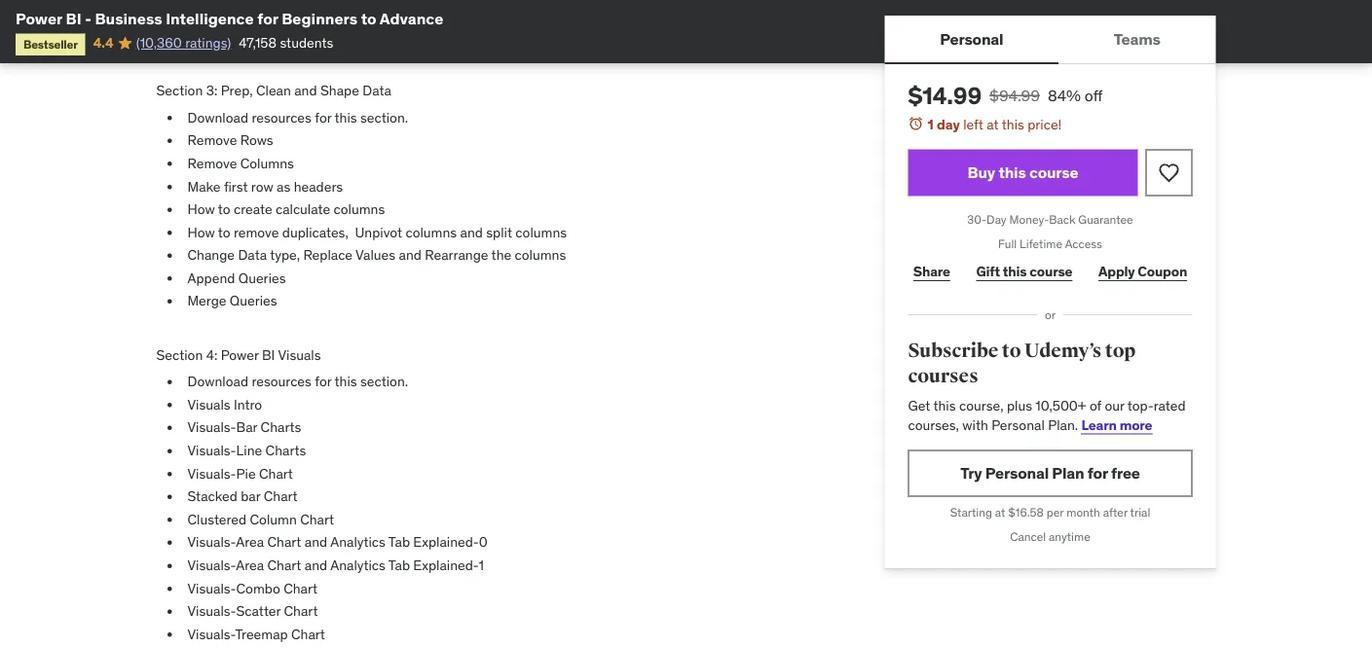 Task type: describe. For each thing, give the bounding box(es) containing it.
30-
[[967, 212, 987, 228]]

chart up combo
[[267, 557, 301, 575]]

combo
[[236, 580, 280, 598]]

courses,
[[908, 416, 959, 434]]

merge
[[187, 293, 226, 310]]

day
[[937, 115, 960, 133]]

dataflows - create entities using sql server
[[187, 2, 462, 19]]

cancel
[[1010, 530, 1046, 545]]

scatter
[[236, 603, 281, 621]]

0 horizontal spatial visuals
[[187, 397, 230, 414]]

dataflows
[[187, 2, 248, 19]]

off
[[1085, 85, 1103, 105]]

$16.58
[[1008, 505, 1044, 521]]

chart down column
[[267, 534, 301, 552]]

for inside "section 3: prep, clean and shape data download resources for this section. remove rows remove columns make first row as headers how to create calculate columns how to remove duplicates,  unpivot columns and split columns change data type, replace values and rearrange the columns append queries merge queries"
[[315, 109, 332, 127]]

3:
[[206, 82, 217, 100]]

type,
[[270, 247, 300, 264]]

learn more link
[[1082, 416, 1152, 434]]

1 vertical spatial queries
[[230, 293, 277, 310]]

create
[[260, 2, 301, 19]]

line
[[236, 442, 262, 460]]

personal button
[[885, 16, 1059, 62]]

2 how from the top
[[187, 224, 215, 241]]

lifetime
[[1020, 237, 1063, 252]]

or
[[1045, 307, 1056, 323]]

bi inside section 4: power bi visuals download resources for this section. visuals intro visuals-bar charts visuals-line charts visuals-pie chart stacked bar chart clustered column chart visuals-area chart and analytics tab explained-0 visuals-area chart and analytics tab explained-1 visuals-combo chart visuals-scatter chart visuals-treemap chart
[[262, 347, 275, 364]]

try personal plan for free
[[960, 463, 1140, 483]]

full
[[998, 237, 1017, 252]]

47,158
[[239, 34, 277, 52]]

8 visuals- from the top
[[187, 626, 235, 644]]

buy
[[968, 163, 995, 183]]

$94.99
[[990, 85, 1040, 105]]

back
[[1049, 212, 1076, 228]]

2 area from the top
[[236, 557, 264, 575]]

0 vertical spatial at
[[987, 115, 999, 133]]

courses
[[908, 364, 978, 388]]

1 how from the top
[[187, 201, 215, 219]]

gift this course link
[[971, 252, 1078, 291]]

2 visuals- from the top
[[187, 442, 236, 460]]

plus
[[1007, 397, 1032, 415]]

0
[[479, 534, 488, 552]]

get
[[908, 397, 930, 415]]

1 horizontal spatial 1
[[928, 115, 934, 133]]

10,500+
[[1036, 397, 1086, 415]]

course for buy this course
[[1029, 163, 1079, 183]]

row
[[251, 178, 273, 196]]

top-
[[1128, 397, 1154, 415]]

bar
[[241, 488, 260, 506]]

server
[[422, 2, 462, 19]]

create
[[234, 201, 272, 219]]

pie
[[236, 465, 256, 483]]

84%
[[1048, 85, 1081, 105]]

as
[[277, 178, 291, 196]]

stacked
[[187, 488, 237, 506]]

clean
[[256, 82, 291, 100]]

section 4: power bi visuals download resources for this section. visuals intro visuals-bar charts visuals-line charts visuals-pie chart stacked bar chart clustered column chart visuals-area chart and analytics tab explained-0 visuals-area chart and analytics tab explained-1 visuals-combo chart visuals-scatter chart visuals-treemap chart
[[156, 347, 488, 644]]

0 horizontal spatial -
[[85, 8, 91, 28]]

30-day money-back guarantee full lifetime access
[[967, 212, 1133, 252]]

trial
[[1130, 505, 1151, 521]]

1 horizontal spatial visuals
[[278, 347, 321, 364]]

2 remove from the top
[[187, 155, 237, 173]]

this inside "section 3: prep, clean and shape data download resources for this section. remove rows remove columns make first row as headers how to create calculate columns how to remove duplicates,  unpivot columns and split columns change data type, replace values and rearrange the columns append queries merge queries"
[[335, 109, 357, 127]]

2 tab from the top
[[388, 557, 410, 575]]

append
[[187, 270, 235, 287]]

gift
[[976, 263, 1000, 280]]

1 remove from the top
[[187, 132, 237, 150]]

4:
[[206, 347, 217, 364]]

free
[[1111, 463, 1140, 483]]

for inside try personal plan for free link
[[1088, 463, 1108, 483]]

students
[[280, 34, 333, 52]]

teams
[[1114, 29, 1161, 49]]

0 horizontal spatial power
[[16, 8, 62, 28]]

calculate
[[276, 201, 330, 219]]

after
[[1103, 505, 1128, 521]]

share
[[913, 263, 950, 280]]

of
[[1090, 397, 1102, 415]]

this inside 'button'
[[999, 163, 1026, 183]]

anytime
[[1049, 530, 1091, 545]]

1 tab from the top
[[388, 534, 410, 552]]

entities
[[305, 2, 351, 19]]

values
[[356, 247, 396, 264]]

column
[[250, 511, 297, 529]]

to down 'first' at the top left of the page
[[218, 201, 230, 219]]

4.4
[[93, 34, 113, 52]]

coupon
[[1138, 263, 1187, 280]]

1 analytics from the top
[[330, 534, 386, 552]]

section 3: prep, clean and shape data download resources for this section. remove rows remove columns make first row as headers how to create calculate columns how to remove duplicates,  unpivot columns and split columns change data type, replace values and rearrange the columns append queries merge queries
[[156, 82, 567, 310]]

business
[[95, 8, 162, 28]]

power inside section 4: power bi visuals download resources for this section. visuals intro visuals-bar charts visuals-line charts visuals-pie chart stacked bar chart clustered column chart visuals-area chart and analytics tab explained-0 visuals-area chart and analytics tab explained-1 visuals-combo chart visuals-scatter chart visuals-treemap chart
[[221, 347, 259, 364]]

0 horizontal spatial bi
[[66, 8, 82, 28]]

1 day left at this price!
[[928, 115, 1062, 133]]

try
[[960, 463, 982, 483]]

0 vertical spatial data
[[362, 82, 391, 100]]

apply coupon
[[1099, 263, 1187, 280]]

with
[[963, 416, 988, 434]]

chart right the "pie"
[[259, 465, 293, 483]]

teams button
[[1059, 16, 1216, 62]]

to left sql
[[361, 8, 377, 28]]

apply coupon button
[[1093, 252, 1193, 291]]

personal inside button
[[940, 29, 1004, 49]]

rearrange
[[425, 247, 488, 264]]

(10,360 ratings)
[[136, 34, 231, 52]]

buy this course
[[968, 163, 1079, 183]]

personal inside get this course, plus 10,500+ of our top-rated courses, with personal plan.
[[992, 416, 1045, 434]]

columns right 'the' at left
[[515, 247, 566, 264]]



Task type: locate. For each thing, give the bounding box(es) containing it.
download down 4:
[[187, 374, 248, 391]]

first
[[224, 178, 248, 196]]

1 vertical spatial section
[[156, 347, 203, 364]]

1 vertical spatial 1
[[479, 557, 484, 575]]

this inside get this course, plus 10,500+ of our top-rated courses, with personal plan.
[[933, 397, 956, 415]]

beginners
[[282, 8, 358, 28]]

learn
[[1082, 416, 1117, 434]]

columns right split
[[516, 224, 567, 241]]

apply
[[1099, 263, 1135, 280]]

to
[[361, 8, 377, 28], [218, 201, 230, 219], [218, 224, 230, 241], [1002, 339, 1021, 363]]

section. inside section 4: power bi visuals download resources for this section. visuals intro visuals-bar charts visuals-line charts visuals-pie chart stacked bar chart clustered column chart visuals-area chart and analytics tab explained-0 visuals-area chart and analytics tab explained-1 visuals-combo chart visuals-scatter chart visuals-treemap chart
[[360, 374, 408, 391]]

0 vertical spatial queries
[[238, 270, 286, 287]]

47,158 students
[[239, 34, 333, 52]]

0 vertical spatial course
[[1029, 163, 1079, 183]]

chart up column
[[264, 488, 298, 506]]

add to wishlist image
[[1158, 161, 1181, 185]]

section left 4:
[[156, 347, 203, 364]]

shape
[[320, 82, 359, 100]]

tab
[[388, 534, 410, 552], [388, 557, 410, 575]]

- left create
[[251, 2, 257, 19]]

0 vertical spatial remove
[[187, 132, 237, 150]]

1 vertical spatial resources
[[252, 374, 312, 391]]

resources down clean
[[252, 109, 312, 127]]

1 vertical spatial download
[[187, 374, 248, 391]]

columns
[[334, 201, 385, 219], [406, 224, 457, 241], [516, 224, 567, 241], [515, 247, 566, 264]]

download down 3:
[[187, 109, 248, 127]]

remove left rows
[[187, 132, 237, 150]]

1 vertical spatial area
[[236, 557, 264, 575]]

at inside starting at $16.58 per month after trial cancel anytime
[[995, 505, 1005, 521]]

visuals right 4:
[[278, 347, 321, 364]]

price!
[[1028, 115, 1062, 133]]

course up back
[[1029, 163, 1079, 183]]

resources up intro
[[252, 374, 312, 391]]

prep,
[[221, 82, 253, 100]]

1 vertical spatial personal
[[992, 416, 1045, 434]]

month
[[1067, 505, 1100, 521]]

replace
[[303, 247, 353, 264]]

treemap
[[235, 626, 288, 644]]

1 inside section 4: power bi visuals download resources for this section. visuals intro visuals-bar charts visuals-line charts visuals-pie chart stacked bar chart clustered column chart visuals-area chart and analytics tab explained-0 visuals-area chart and analytics tab explained-1 visuals-combo chart visuals-scatter chart visuals-treemap chart
[[479, 557, 484, 575]]

area down column
[[236, 534, 264, 552]]

to up change
[[218, 224, 230, 241]]

0 vertical spatial power
[[16, 8, 62, 28]]

to left udemy's
[[1002, 339, 1021, 363]]

course for gift this course
[[1030, 263, 1073, 280]]

change
[[187, 247, 235, 264]]

more
[[1120, 416, 1152, 434]]

make
[[187, 178, 221, 196]]

section for section 3: prep, clean and shape data download resources for this section. remove rows remove columns make first row as headers how to create calculate columns how to remove duplicates,  unpivot columns and split columns change data type, replace values and rearrange the columns append queries merge queries
[[156, 82, 203, 100]]

5 visuals- from the top
[[187, 557, 236, 575]]

course inside buy this course 'button'
[[1029, 163, 1079, 183]]

0 vertical spatial tab
[[388, 534, 410, 552]]

intelligence
[[166, 8, 254, 28]]

1 vertical spatial power
[[221, 347, 259, 364]]

this inside section 4: power bi visuals download resources for this section. visuals intro visuals-bar charts visuals-line charts visuals-pie chart stacked bar chart clustered column chart visuals-area chart and analytics tab explained-0 visuals-area chart and analytics tab explained-1 visuals-combo chart visuals-scatter chart visuals-treemap chart
[[335, 374, 357, 391]]

1 right alarm icon
[[928, 115, 934, 133]]

personal up $14.99
[[940, 29, 1004, 49]]

1 section from the top
[[156, 82, 203, 100]]

1 area from the top
[[236, 534, 264, 552]]

per
[[1047, 505, 1064, 521]]

1 section. from the top
[[360, 109, 408, 127]]

get this course, plus 10,500+ of our top-rated courses, with personal plan.
[[908, 397, 1186, 434]]

for inside section 4: power bi visuals download resources for this section. visuals intro visuals-bar charts visuals-line charts visuals-pie chart stacked bar chart clustered column chart visuals-area chart and analytics tab explained-0 visuals-area chart and analytics tab explained-1 visuals-combo chart visuals-scatter chart visuals-treemap chart
[[315, 374, 332, 391]]

1 vertical spatial section.
[[360, 374, 408, 391]]

$14.99
[[908, 81, 982, 110]]

course down lifetime
[[1030, 263, 1073, 280]]

0 vertical spatial charts
[[261, 419, 301, 437]]

0 vertical spatial explained-
[[413, 534, 479, 552]]

0 vertical spatial area
[[236, 534, 264, 552]]

data right the shape on the left top of page
[[362, 82, 391, 100]]

0 vertical spatial visuals
[[278, 347, 321, 364]]

resources inside section 4: power bi visuals download resources for this section. visuals intro visuals-bar charts visuals-line charts visuals-pie chart stacked bar chart clustered column chart visuals-area chart and analytics tab explained-0 visuals-area chart and analytics tab explained-1 visuals-combo chart visuals-scatter chart visuals-treemap chart
[[252, 374, 312, 391]]

section left 3:
[[156, 82, 203, 100]]

power right 4:
[[221, 347, 259, 364]]

columns up rearrange
[[406, 224, 457, 241]]

money-
[[1009, 212, 1049, 228]]

tab list containing personal
[[885, 16, 1216, 64]]

section inside "section 3: prep, clean and shape data download resources for this section. remove rows remove columns make first row as headers how to create calculate columns how to remove duplicates,  unpivot columns and split columns change data type, replace values and rearrange the columns append queries merge queries"
[[156, 82, 203, 100]]

0 vertical spatial resources
[[252, 109, 312, 127]]

remove up make
[[187, 155, 237, 173]]

chart right "scatter"
[[284, 603, 318, 621]]

advance
[[380, 8, 443, 28]]

1 explained- from the top
[[413, 534, 479, 552]]

alarm image
[[908, 116, 924, 131]]

top
[[1105, 339, 1136, 363]]

resources inside "section 3: prep, clean and shape data download resources for this section. remove rows remove columns make first row as headers how to create calculate columns how to remove duplicates,  unpivot columns and split columns change data type, replace values and rearrange the columns append queries merge queries"
[[252, 109, 312, 127]]

try personal plan for free link
[[908, 450, 1193, 497]]

sql
[[393, 2, 419, 19]]

gift this course
[[976, 263, 1073, 280]]

buy this course button
[[908, 150, 1138, 196]]

1 horizontal spatial data
[[362, 82, 391, 100]]

2 download from the top
[[187, 374, 248, 391]]

6 visuals- from the top
[[187, 580, 236, 598]]

power up bestseller
[[16, 8, 62, 28]]

1 vertical spatial at
[[995, 505, 1005, 521]]

0 vertical spatial section
[[156, 82, 203, 100]]

rows
[[240, 132, 273, 150]]

section. inside "section 3: prep, clean and shape data download resources for this section. remove rows remove columns make first row as headers how to create calculate columns how to remove duplicates,  unpivot columns and split columns change data type, replace values and rearrange the columns append queries merge queries"
[[360, 109, 408, 127]]

power bi - business intelligence for beginners to advance
[[16, 8, 443, 28]]

1 vertical spatial how
[[187, 224, 215, 241]]

0 vertical spatial bi
[[66, 8, 82, 28]]

personal up $16.58
[[985, 463, 1049, 483]]

1 horizontal spatial bi
[[262, 347, 275, 364]]

queries
[[238, 270, 286, 287], [230, 293, 277, 310]]

chart right column
[[300, 511, 334, 529]]

data down remove
[[238, 247, 267, 264]]

1 vertical spatial course
[[1030, 263, 1073, 280]]

0 vertical spatial how
[[187, 201, 215, 219]]

(10,360
[[136, 34, 182, 52]]

clustered
[[187, 511, 247, 529]]

2 section from the top
[[156, 347, 203, 364]]

0 vertical spatial section.
[[360, 109, 408, 127]]

-
[[251, 2, 257, 19], [85, 8, 91, 28]]

1 download from the top
[[187, 109, 248, 127]]

resources
[[252, 109, 312, 127], [252, 374, 312, 391]]

1 down 0
[[479, 557, 484, 575]]

bi up intro
[[262, 347, 275, 364]]

1 horizontal spatial power
[[221, 347, 259, 364]]

0 vertical spatial personal
[[940, 29, 1004, 49]]

ratings)
[[185, 34, 231, 52]]

visuals left intro
[[187, 397, 230, 414]]

charts right line at the bottom left
[[265, 442, 306, 460]]

2 analytics from the top
[[330, 557, 386, 575]]

0 vertical spatial analytics
[[330, 534, 386, 552]]

bi up bestseller
[[66, 8, 82, 28]]

section for section 4: power bi visuals download resources for this section. visuals intro visuals-bar charts visuals-line charts visuals-pie chart stacked bar chart clustered column chart visuals-area chart and analytics tab explained-0 visuals-area chart and analytics tab explained-1 visuals-combo chart visuals-scatter chart visuals-treemap chart
[[156, 347, 203, 364]]

how up change
[[187, 224, 215, 241]]

1 horizontal spatial -
[[251, 2, 257, 19]]

explained-
[[413, 534, 479, 552], [413, 557, 479, 575]]

1 vertical spatial visuals
[[187, 397, 230, 414]]

3 visuals- from the top
[[187, 465, 236, 483]]

1 vertical spatial explained-
[[413, 557, 479, 575]]

1 vertical spatial analytics
[[330, 557, 386, 575]]

1 vertical spatial bi
[[262, 347, 275, 364]]

guarantee
[[1078, 212, 1133, 228]]

the
[[491, 247, 512, 264]]

unpivot
[[355, 224, 402, 241]]

columns up unpivot
[[334, 201, 385, 219]]

section
[[156, 82, 203, 100], [156, 347, 203, 364]]

visuals
[[278, 347, 321, 364], [187, 397, 230, 414]]

personal down 'plus'
[[992, 416, 1045, 434]]

charts right bar at the left of page
[[261, 419, 301, 437]]

area
[[236, 534, 264, 552], [236, 557, 264, 575]]

download inside section 4: power bi visuals download resources for this section. visuals intro visuals-bar charts visuals-line charts visuals-pie chart stacked bar chart clustered column chart visuals-area chart and analytics tab explained-0 visuals-area chart and analytics tab explained-1 visuals-combo chart visuals-scatter chart visuals-treemap chart
[[187, 374, 248, 391]]

course inside gift this course link
[[1030, 263, 1073, 280]]

left
[[963, 115, 984, 133]]

1 resources from the top
[[252, 109, 312, 127]]

0 horizontal spatial data
[[238, 247, 267, 264]]

download inside "section 3: prep, clean and shape data download resources for this section. remove rows remove columns make first row as headers how to create calculate columns how to remove duplicates,  unpivot columns and split columns change data type, replace values and rearrange the columns append queries merge queries"
[[187, 109, 248, 127]]

headers
[[294, 178, 343, 196]]

udemy's
[[1025, 339, 1102, 363]]

1 vertical spatial charts
[[265, 442, 306, 460]]

bar
[[236, 419, 257, 437]]

for
[[257, 8, 278, 28], [315, 109, 332, 127], [315, 374, 332, 391], [1088, 463, 1108, 483]]

2 explained- from the top
[[413, 557, 479, 575]]

1 vertical spatial remove
[[187, 155, 237, 173]]

chart
[[259, 465, 293, 483], [264, 488, 298, 506], [300, 511, 334, 529], [267, 534, 301, 552], [267, 557, 301, 575], [284, 580, 317, 598], [284, 603, 318, 621], [291, 626, 325, 644]]

at left $16.58
[[995, 505, 1005, 521]]

0 vertical spatial 1
[[928, 115, 934, 133]]

subscribe
[[908, 339, 999, 363]]

at
[[987, 115, 999, 133], [995, 505, 1005, 521]]

section inside section 4: power bi visuals download resources for this section. visuals intro visuals-bar charts visuals-line charts visuals-pie chart stacked bar chart clustered column chart visuals-area chart and analytics tab explained-0 visuals-area chart and analytics tab explained-1 visuals-combo chart visuals-scatter chart visuals-treemap chart
[[156, 347, 203, 364]]

2 resources from the top
[[252, 374, 312, 391]]

download
[[187, 109, 248, 127], [187, 374, 248, 391]]

area up combo
[[236, 557, 264, 575]]

access
[[1065, 237, 1102, 252]]

personal
[[940, 29, 1004, 49], [992, 416, 1045, 434], [985, 463, 1049, 483]]

bestseller
[[23, 36, 78, 52]]

to inside subscribe to udemy's top courses
[[1002, 339, 1021, 363]]

7 visuals- from the top
[[187, 603, 236, 621]]

1
[[928, 115, 934, 133], [479, 557, 484, 575]]

queries down type,
[[238, 270, 286, 287]]

day
[[987, 212, 1007, 228]]

2 vertical spatial personal
[[985, 463, 1049, 483]]

0 vertical spatial download
[[187, 109, 248, 127]]

how down make
[[187, 201, 215, 219]]

at right left at the top
[[987, 115, 999, 133]]

4 visuals- from the top
[[187, 534, 236, 552]]

1 vertical spatial tab
[[388, 557, 410, 575]]

chart right the treemap
[[291, 626, 325, 644]]

columns
[[240, 155, 294, 173]]

starting at $16.58 per month after trial cancel anytime
[[950, 505, 1151, 545]]

this
[[335, 109, 357, 127], [1002, 115, 1024, 133], [999, 163, 1026, 183], [1003, 263, 1027, 280], [335, 374, 357, 391], [933, 397, 956, 415]]

1 vertical spatial data
[[238, 247, 267, 264]]

plan
[[1052, 463, 1084, 483]]

tab list
[[885, 16, 1216, 64]]

2 section. from the top
[[360, 374, 408, 391]]

chart right combo
[[284, 580, 317, 598]]

starting
[[950, 505, 992, 521]]

1 visuals- from the top
[[187, 419, 236, 437]]

learn more
[[1082, 416, 1152, 434]]

- left business
[[85, 8, 91, 28]]

queries right merge
[[230, 293, 277, 310]]

and
[[294, 82, 317, 100], [460, 224, 483, 241], [399, 247, 422, 264], [305, 534, 327, 552], [305, 557, 327, 575]]

0 horizontal spatial 1
[[479, 557, 484, 575]]



Task type: vqa. For each thing, say whether or not it's contained in the screenshot.
our
yes



